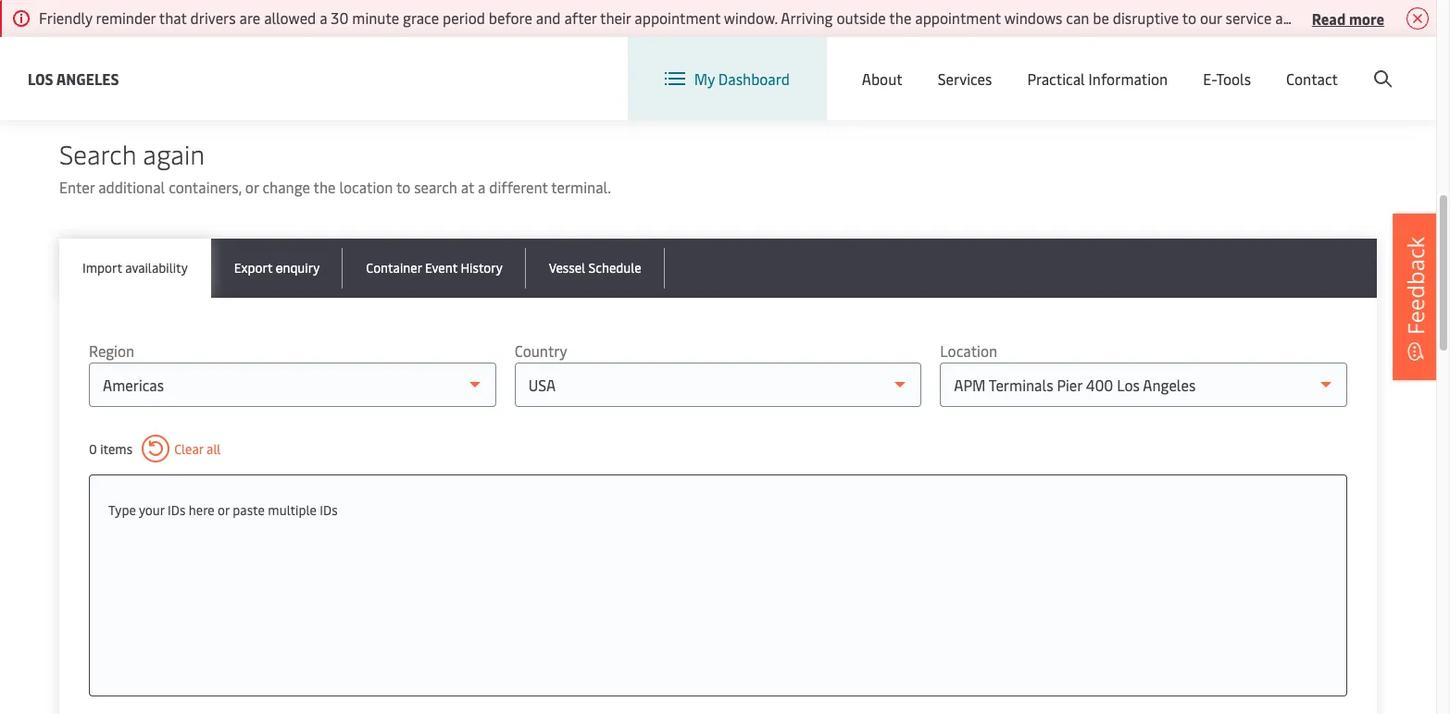 Task type: vqa. For each thing, say whether or not it's contained in the screenshot.
Appointments for Dual Appointments
no



Task type: locate. For each thing, give the bounding box(es) containing it.
that
[[159, 7, 187, 28]]

my
[[694, 69, 715, 89]]

of
[[106, 31, 120, 51]]

as right is
[[571, 7, 585, 28]]

1 horizontal spatial to
[[396, 177, 410, 197]]

possible.
[[668, 7, 725, 28]]

or inside due care has been taken to ensure container and vessel information is as accurate as possible. apm terminals does not however assume any liability for the correctness or completeness of the information provided.
[[1215, 7, 1228, 28]]

assume
[[952, 7, 1002, 28]]

as right accurate
[[650, 7, 664, 28]]

history
[[461, 259, 503, 277]]

practical information
[[1027, 69, 1168, 89]]

window.
[[724, 7, 778, 28]]

1 horizontal spatial and
[[536, 7, 561, 28]]

appointment right their at top
[[635, 7, 720, 28]]

containers,
[[169, 177, 242, 197]]

my dashboard
[[694, 69, 790, 89]]

1 vertical spatial a
[[478, 177, 486, 197]]

container event history
[[366, 259, 503, 277]]

practical information button
[[1027, 37, 1168, 120]]

after
[[564, 7, 597, 28]]

schedule
[[588, 259, 641, 277]]

the right change
[[313, 177, 336, 197]]

as
[[571, 7, 585, 28], [650, 7, 664, 28]]

None text field
[[108, 494, 1328, 528]]

0 horizontal spatial a
[[320, 7, 327, 28]]

windows
[[1004, 7, 1062, 28]]

all
[[207, 440, 221, 458]]

negative
[[1338, 7, 1395, 28]]

to
[[270, 7, 284, 28], [1182, 7, 1196, 28], [396, 177, 410, 197]]

appointment up the switch location button
[[915, 7, 1001, 28]]

availability
[[125, 259, 188, 277]]

export
[[234, 259, 272, 277]]

the right of
[[123, 31, 145, 51]]

enter
[[59, 177, 95, 197]]

login / create account link
[[1217, 37, 1401, 92]]

have
[[1304, 7, 1335, 28]]

global menu
[[1079, 54, 1163, 75]]

ids
[[168, 502, 186, 519], [320, 502, 338, 519]]

change
[[262, 177, 310, 197]]

not
[[866, 7, 889, 28]]

3 and from the left
[[1275, 7, 1300, 28]]

and left after
[[536, 7, 561, 28]]

their
[[600, 7, 631, 28]]

or inside search again enter additional containers, or change the location to search at a different terminal.
[[245, 177, 259, 197]]

ids right your
[[168, 502, 186, 519]]

clear all button
[[142, 435, 221, 463]]

the
[[889, 7, 911, 28], [1108, 7, 1130, 28], [123, 31, 145, 51], [313, 177, 336, 197]]

allowed
[[264, 7, 316, 28]]

1 horizontal spatial a
[[478, 177, 486, 197]]

global
[[1079, 54, 1122, 75]]

period
[[443, 7, 485, 28]]

or right 'here'
[[218, 502, 230, 519]]

0 horizontal spatial as
[[571, 7, 585, 28]]

to inside due care has been taken to ensure container and vessel information is as accurate as possible. apm terminals does not however assume any liability for the correctness or completeness of the information provided.
[[270, 7, 284, 28]]

2 vertical spatial or
[[218, 502, 230, 519]]

create
[[1300, 54, 1343, 75]]

or left change
[[245, 177, 259, 197]]

0 horizontal spatial appointment
[[635, 7, 720, 28]]

tab list containing import availability
[[59, 239, 1377, 298]]

or right 'correctness'
[[1215, 7, 1228, 28]]

1 horizontal spatial ids
[[320, 502, 338, 519]]

the right not
[[889, 7, 911, 28]]

accurate
[[589, 7, 646, 28]]

to left search
[[396, 177, 410, 197]]

1 vertical spatial location
[[940, 341, 997, 361]]

does
[[831, 7, 863, 28]]

0 horizontal spatial and
[[402, 7, 427, 28]]

0 horizontal spatial information
[[149, 31, 228, 51]]

services
[[938, 69, 992, 89]]

and left vessel
[[402, 7, 427, 28]]

e-tools button
[[1203, 37, 1251, 120]]

1 ids from the left
[[168, 502, 186, 519]]

items
[[100, 440, 133, 458]]

0 horizontal spatial to
[[270, 7, 284, 28]]

container
[[366, 259, 422, 277]]

information down the has
[[149, 31, 228, 51]]

los
[[28, 68, 53, 88]]

information
[[474, 7, 553, 28], [149, 31, 228, 51]]

2 horizontal spatial and
[[1275, 7, 1300, 28]]

region
[[89, 341, 134, 361]]

type
[[108, 502, 136, 519]]

account
[[1346, 54, 1401, 75]]

a inside search again enter additional containers, or change the location to search at a different terminal.
[[478, 177, 486, 197]]

feedback button
[[1393, 214, 1439, 381]]

1 horizontal spatial or
[[245, 177, 259, 197]]

0 vertical spatial information
[[474, 7, 553, 28]]

a right the 'at'
[[478, 177, 486, 197]]

terminals
[[763, 7, 828, 28]]

1 and from the left
[[402, 7, 427, 28]]

due
[[106, 7, 131, 28]]

read more
[[1312, 8, 1384, 28]]

search
[[414, 177, 457, 197]]

however
[[892, 7, 948, 28]]

are
[[239, 7, 260, 28]]

and left have in the right of the page
[[1275, 7, 1300, 28]]

ids right multiple
[[320, 502, 338, 519]]

friendly
[[39, 7, 92, 28]]

2 horizontal spatial or
[[1215, 7, 1228, 28]]

to left our
[[1182, 7, 1196, 28]]

due care has been taken to ensure container and vessel information is as accurate as possible. apm terminals does not however assume any liability for the correctness or completeness of the information provided.
[[106, 7, 1324, 51]]

tab list
[[59, 239, 1377, 298]]

to right are
[[270, 7, 284, 28]]

0 vertical spatial a
[[320, 7, 327, 28]]

location
[[963, 54, 1020, 74], [940, 341, 997, 361]]

2 ids from the left
[[320, 502, 338, 519]]

service
[[1226, 7, 1272, 28]]

2 and from the left
[[536, 7, 561, 28]]

container event history button
[[343, 239, 526, 298]]

1 vertical spatial or
[[245, 177, 259, 197]]

1 horizontal spatial appointment
[[915, 7, 1001, 28]]

a left 30
[[320, 7, 327, 28]]

0 vertical spatial or
[[1215, 7, 1228, 28]]

minute
[[352, 7, 399, 28]]

1 vertical spatial information
[[149, 31, 228, 51]]

0 horizontal spatial ids
[[168, 502, 186, 519]]

and
[[402, 7, 427, 28], [536, 7, 561, 28], [1275, 7, 1300, 28]]

2 appointment from the left
[[915, 7, 1001, 28]]

0
[[89, 440, 97, 458]]

information left is
[[474, 7, 553, 28]]

1 horizontal spatial as
[[650, 7, 664, 28]]

angeles
[[56, 68, 119, 88]]

0 horizontal spatial or
[[218, 502, 230, 519]]

correctness
[[1134, 7, 1211, 28]]

provided.
[[231, 31, 293, 51]]



Task type: describe. For each thing, give the bounding box(es) containing it.
country
[[515, 341, 567, 361]]

your
[[139, 502, 165, 519]]

2 as from the left
[[650, 7, 664, 28]]

disruptive
[[1113, 7, 1179, 28]]

friendly reminder that drivers are allowed a 30 minute grace period before and after their appointment window. arriving outside the appointment windows can be disruptive to our service and have negative impacts
[[39, 7, 1450, 28]]

switch
[[915, 54, 959, 74]]

more
[[1349, 8, 1384, 28]]

import availability
[[82, 259, 188, 277]]

30
[[331, 7, 349, 28]]

services button
[[938, 37, 992, 120]]

is
[[557, 7, 567, 28]]

completeness
[[1232, 7, 1324, 28]]

vessel
[[430, 7, 471, 28]]

los angeles link
[[28, 67, 119, 90]]

login
[[1251, 54, 1287, 75]]

about button
[[862, 37, 903, 120]]

search again enter additional containers, or change the location to search at a different terminal.
[[59, 136, 611, 197]]

care
[[135, 7, 163, 28]]

drivers
[[190, 7, 236, 28]]

menu
[[1125, 54, 1163, 75]]

switch location button
[[885, 54, 1020, 74]]

the inside search again enter additional containers, or change the location to search at a different terminal.
[[313, 177, 336, 197]]

switch location
[[915, 54, 1020, 74]]

about
[[862, 69, 903, 89]]

clear
[[174, 440, 203, 458]]

contact button
[[1286, 37, 1338, 120]]

for
[[1085, 7, 1105, 28]]

vessel schedule
[[549, 259, 641, 277]]

search
[[59, 136, 136, 171]]

the right for
[[1108, 7, 1130, 28]]

and inside due care has been taken to ensure container and vessel information is as accurate as possible. apm terminals does not however assume any liability for the correctness or completeness of the information provided.
[[402, 7, 427, 28]]

los angeles
[[28, 68, 119, 88]]

vessel schedule button
[[526, 239, 665, 298]]

import
[[82, 259, 122, 277]]

contact
[[1286, 69, 1338, 89]]

any
[[1006, 7, 1029, 28]]

before
[[489, 7, 532, 28]]

e-
[[1203, 69, 1216, 89]]

outside
[[836, 7, 886, 28]]

type your ids here or paste multiple ids
[[108, 502, 338, 519]]

0 vertical spatial location
[[963, 54, 1020, 74]]

paste
[[233, 502, 265, 519]]

e-tools
[[1203, 69, 1251, 89]]

multiple
[[268, 502, 317, 519]]

import availability button
[[59, 239, 211, 298]]

location
[[339, 177, 393, 197]]

login / create account
[[1251, 54, 1401, 75]]

export еnquiry button
[[211, 239, 343, 298]]

apm
[[728, 7, 760, 28]]

1 horizontal spatial information
[[474, 7, 553, 28]]

information
[[1089, 69, 1168, 89]]

dashboard
[[718, 69, 790, 89]]

close alert image
[[1406, 7, 1429, 30]]

to inside search again enter additional containers, or change the location to search at a different terminal.
[[396, 177, 410, 197]]

different
[[489, 177, 548, 197]]

0 items
[[89, 440, 133, 458]]

2 horizontal spatial to
[[1182, 7, 1196, 28]]

clear all
[[174, 440, 221, 458]]

has
[[167, 7, 190, 28]]

additional
[[98, 177, 165, 197]]

read
[[1312, 8, 1346, 28]]

event
[[425, 259, 457, 277]]

arriving
[[781, 7, 833, 28]]

again
[[143, 136, 205, 171]]

grace
[[403, 7, 439, 28]]

vessel
[[549, 259, 585, 277]]

liability
[[1033, 7, 1082, 28]]

1 as from the left
[[571, 7, 585, 28]]

terminal.
[[551, 177, 611, 197]]

practical
[[1027, 69, 1085, 89]]

1 appointment from the left
[[635, 7, 720, 28]]

read more button
[[1312, 6, 1384, 30]]

еnquiry
[[276, 259, 320, 277]]

reminder
[[96, 7, 156, 28]]

been
[[193, 7, 226, 28]]

container
[[336, 7, 398, 28]]



